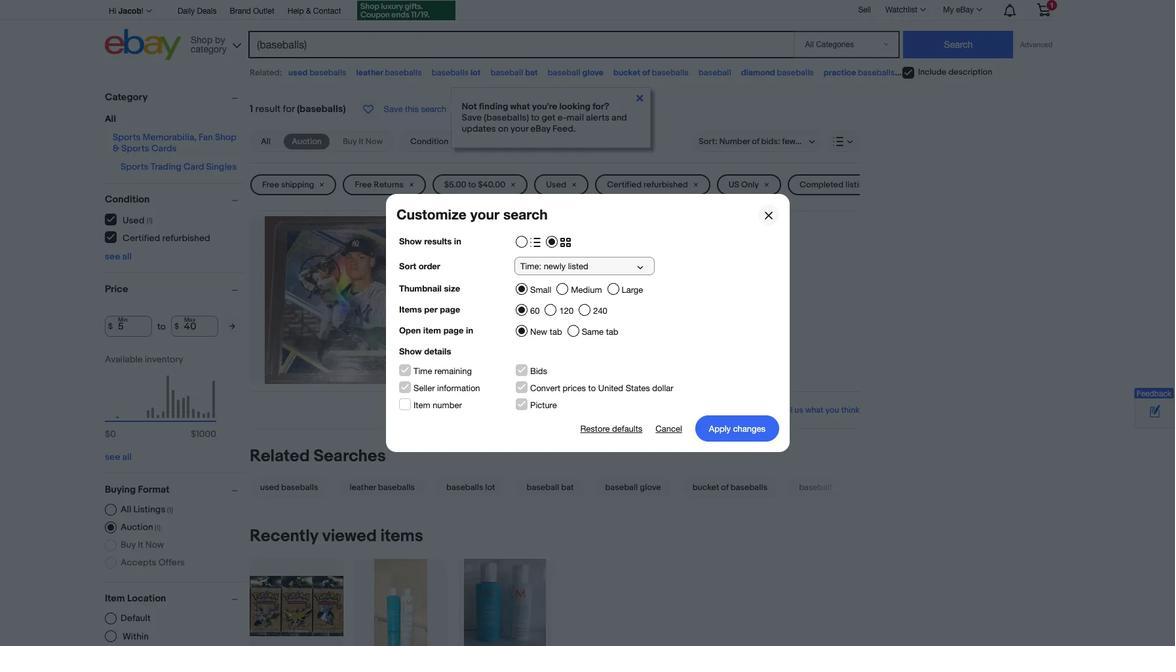 Task type: vqa. For each thing, say whether or not it's contained in the screenshot.
top the It
yes



Task type: describe. For each thing, give the bounding box(es) containing it.
item
[[423, 325, 441, 336]]

authenticity
[[440, 327, 496, 340]]

3x sealed fossil long/hanger booster packs (artset) wotc original pokemon cards image
[[250, 576, 343, 636]]

1 vertical spatial baseball bat
[[527, 482, 574, 493]]

1 horizontal spatial lot
[[485, 482, 495, 493]]

condition button
[[105, 193, 244, 206]]

1 vertical spatial buy it now
[[121, 539, 164, 551]]

all link
[[253, 134, 279, 149]]

see all for price
[[105, 452, 132, 463]]

none submit inside banner
[[903, 31, 1014, 58]]

to inside not finding what you're looking for? save (baseballs) to get e-mail alerts and updates on your ebay feed.
[[531, 112, 539, 123]]

what for you're
[[510, 101, 530, 112]]

daily
[[178, 7, 195, 16]]

1 vertical spatial leather baseballs
[[350, 482, 415, 493]]

like
[[466, 355, 482, 367]]

item for item location
[[105, 592, 125, 605]]

1 vertical spatial items
[[380, 526, 423, 547]]

help & contact
[[288, 7, 341, 16]]

free left returns
[[355, 180, 372, 190]]

$ 1000
[[191, 429, 216, 440]]

finding
[[479, 101, 508, 112]]

60
[[530, 306, 539, 316]]

advanced
[[1020, 41, 1053, 48]]

0 vertical spatial used
[[288, 68, 308, 78]]

Auction selected text field
[[292, 136, 322, 147]]

same tab
[[581, 327, 618, 337]]

0 vertical spatial leather
[[356, 68, 383, 78]]

seller
[[413, 383, 435, 393]]

0 vertical spatial baseballs lot
[[432, 68, 481, 78]]

results
[[424, 236, 451, 246]]

baseball glove inside baseball glove link
[[605, 482, 661, 493]]

baseball glove link
[[589, 477, 677, 498]]

free down all link
[[262, 180, 279, 190]]

sports for sports memorabilia, fan shop & sports cards
[[113, 132, 141, 143]]

tell us what you think link
[[780, 405, 860, 416]]

0 vertical spatial baseball glove
[[548, 68, 604, 78]]

used link
[[534, 174, 589, 195]]

items per page
[[399, 304, 460, 315]]

practice baseballs
[[824, 68, 895, 78]]

save inside button
[[384, 104, 403, 114]]

location
[[127, 592, 166, 605]]

free returns
[[355, 180, 404, 190]]

not
[[462, 101, 477, 112]]

practice
[[824, 68, 856, 78]]

0 vertical spatial refurbished
[[644, 180, 688, 190]]

1 horizontal spatial in
[[466, 325, 473, 336]]

0 vertical spatial now
[[366, 136, 383, 147]]

2021 topps gold label class 2 blue #43 aaron judge /99 heading
[[428, 227, 720, 240]]

& inside sports memorabilia, fan shop & sports cards
[[113, 143, 119, 154]]

recently
[[250, 526, 318, 547]]

page for item
[[443, 325, 463, 336]]

related:
[[250, 68, 282, 78]]

0 horizontal spatial it
[[138, 539, 143, 551]]

for?
[[593, 101, 609, 112]]

my ebay
[[943, 5, 974, 14]]

$5.00 to $40.00
[[444, 180, 505, 190]]

0 vertical spatial baseball bat
[[491, 68, 538, 78]]

size
[[444, 283, 460, 294]]

bat inside baseball bat link
[[561, 482, 574, 493]]

0 vertical spatial of
[[642, 68, 650, 78]]

prices
[[562, 383, 586, 393]]

1000
[[196, 429, 216, 440]]

include description
[[918, 67, 992, 77]]

 (1) Items text field
[[165, 506, 173, 514]]

$ up inventory
[[174, 321, 179, 331]]

you
[[825, 405, 839, 416]]

ebay inside not finding what you're looking for? save (baseballs) to get e-mail alerts and updates on your ebay feed.
[[530, 123, 551, 134]]

card
[[183, 161, 204, 172]]

1 vertical spatial bucket of baseballs
[[693, 482, 768, 493]]

2
[[577, 227, 583, 240]]

0 vertical spatial in
[[454, 236, 461, 246]]

think
[[841, 405, 860, 416]]

us only link
[[717, 174, 781, 195]]

us
[[729, 180, 739, 190]]

diamond
[[741, 68, 775, 78]]

0 vertical spatial certified
[[607, 180, 642, 190]]

tooltip containing not finding what you're looking for?
[[451, 87, 650, 148]]

save inside not finding what you're looking for? save (baseballs) to get e-mail alerts and updates on your ebay feed.
[[462, 112, 482, 123]]

outlet
[[253, 7, 274, 16]]

2021 topps gold label class 2 blue #43 aaron judge /99 image
[[265, 216, 403, 384]]

watchlist
[[885, 5, 918, 14]]

cancel
[[655, 424, 682, 434]]

baseball link for related searches
[[783, 477, 847, 498]]

get the coupon image
[[357, 1, 455, 20]]

show for show details
[[399, 346, 422, 357]]

0 vertical spatial certified refurbished
[[607, 180, 688, 190]]

to inside dialog
[[588, 383, 595, 393]]

my
[[943, 5, 954, 14]]

buying format
[[105, 484, 170, 496]]

searches
[[314, 446, 386, 467]]

$5.00 to $40.00 link
[[432, 174, 528, 195]]

0 horizontal spatial bucket
[[613, 68, 640, 78]]

brand
[[230, 7, 251, 16]]

medium
[[571, 285, 602, 295]]

buying format button
[[105, 484, 244, 496]]

0
[[110, 429, 116, 440]]

you're
[[532, 101, 557, 112]]

bucket inside bucket of baseballs link
[[693, 482, 719, 493]]

1 vertical spatial certified refurbished link
[[105, 231, 211, 243]]

$5.00
[[444, 180, 466, 190]]

0 vertical spatial it
[[359, 136, 364, 147]]

e-
[[558, 112, 567, 123]]

restore defaults
[[580, 424, 642, 434]]

2021 topps gold label class 2 blue #43 aaron judge /99 link
[[428, 227, 860, 244]]

$ up available
[[108, 321, 113, 331]]

show details
[[399, 346, 451, 357]]

sports memorabilia, fan shop & sports cards
[[113, 132, 236, 154]]

viewed
[[322, 526, 377, 547]]

auction link
[[284, 134, 330, 149]]

offers
[[158, 557, 185, 568]]

0 vertical spatial buy it now
[[343, 136, 383, 147]]

save this search button
[[354, 98, 450, 121]]

include
[[918, 67, 947, 77]]

thumbnail
[[399, 283, 441, 294]]

watchlist link
[[878, 2, 932, 18]]

us only
[[729, 180, 759, 190]]

tell
[[780, 405, 793, 416]]

convert prices to united states dollar
[[530, 383, 673, 393]]

(baseballs) inside not finding what you're looking for? save (baseballs) to get e-mail alerts and updates on your ebay feed.
[[484, 112, 529, 123]]

1 inside joschen_27 (1) 50% 1 bid free shipping free returns authenticity guarantee view similar active items sell one like this
[[428, 286, 431, 298]]

diamond baseballs
[[741, 68, 814, 78]]

oct
[[447, 216, 462, 227]]

0 horizontal spatial certified
[[123, 232, 160, 243]]

$ up 'buying format' dropdown button
[[191, 429, 196, 440]]

description
[[948, 67, 992, 77]]

items inside joschen_27 (1) 50% 1 bid free shipping free returns authenticity guarantee view similar active items sell one like this
[[513, 341, 538, 353]]

page for per
[[440, 304, 460, 315]]

0 vertical spatial bucket of baseballs
[[613, 68, 689, 78]]

sports trading card singles
[[121, 161, 237, 172]]

returns
[[450, 313, 482, 326]]

aaron
[[634, 227, 664, 240]]

topps
[[454, 227, 485, 240]]

0 horizontal spatial certified refurbished
[[123, 232, 210, 243]]

used baseballs link
[[250, 477, 334, 498]]

cards
[[151, 143, 177, 154]]

contact
[[313, 7, 341, 16]]

memorabilia,
[[143, 132, 197, 143]]

to right $5.00
[[468, 180, 476, 190]]

blue
[[586, 227, 608, 240]]

view similar active items link
[[428, 341, 538, 353]]

Authenticity Guarantee text field
[[428, 326, 545, 340]]



Task type: locate. For each thing, give the bounding box(es) containing it.
refurbished down condition dropdown button
[[162, 232, 210, 243]]

banner containing sell
[[105, 0, 1060, 64]]

1 horizontal spatial bat
[[561, 482, 574, 493]]

free down bid
[[428, 300, 448, 312]]

0 horizontal spatial buy
[[121, 539, 136, 551]]

1 left result
[[250, 103, 253, 115]]

all up price
[[122, 251, 132, 262]]

buy up accepts
[[121, 539, 136, 551]]

0 vertical spatial all
[[122, 251, 132, 262]]

1 vertical spatial used baseballs
[[260, 482, 318, 493]]

result
[[255, 103, 281, 115]]

(1) down listings
[[155, 524, 161, 532]]

(1) right listings
[[167, 506, 173, 514]]

0 horizontal spatial sell
[[428, 355, 445, 367]]

your shopping cart contains 1 item image
[[1036, 3, 1051, 16]]

0 vertical spatial lot
[[471, 68, 481, 78]]

1
[[250, 103, 253, 115], [428, 286, 431, 298]]

guarantee
[[498, 327, 545, 340]]

0 horizontal spatial used
[[123, 215, 144, 226]]

page right per
[[440, 304, 460, 315]]

see up price
[[105, 251, 120, 262]]

(1) inside joschen_27 (1) 50% 1 bid free shipping free returns authenticity guarantee view similar active items sell one like this
[[654, 269, 662, 281]]

glove up for?
[[582, 68, 604, 78]]

help & contact link
[[288, 5, 341, 19]]

see all button down the 0 at the left bottom of the page
[[105, 452, 132, 463]]

leather down searches
[[350, 482, 376, 493]]

to right minimum value $5 text field
[[157, 321, 166, 332]]

new tab
[[530, 327, 562, 337]]

help
[[288, 7, 304, 16]]

used
[[546, 180, 566, 190], [123, 215, 144, 226]]

0 vertical spatial search
[[421, 104, 446, 114]]

certified down used (1)
[[123, 232, 160, 243]]

leather baseballs link
[[334, 477, 431, 498]]

sort order
[[399, 261, 440, 271]]

all down category
[[105, 113, 116, 125]]

rawlings
[[905, 68, 937, 78]]

see all button for condition
[[105, 251, 132, 262]]

1 horizontal spatial baseball link
[[783, 477, 847, 498]]

1 vertical spatial all
[[261, 136, 271, 147]]

1 vertical spatial &
[[113, 143, 119, 154]]

apply changes
[[709, 424, 765, 434]]

thumbnail size
[[399, 283, 460, 294]]

auction for auction
[[292, 136, 322, 147]]

of
[[642, 68, 650, 78], [721, 482, 729, 493]]

used right related:
[[288, 68, 308, 78]]

all down buying
[[121, 504, 131, 515]]

0 horizontal spatial in
[[454, 236, 461, 246]]

to right prices
[[588, 383, 595, 393]]

search for customize your search
[[503, 206, 547, 223]]

inventory
[[145, 354, 183, 365]]

2021
[[428, 227, 451, 240]]

0 horizontal spatial lot
[[471, 68, 481, 78]]

1 vertical spatial search
[[503, 206, 547, 223]]

0 vertical spatial leather baseballs
[[356, 68, 422, 78]]

sell inside joschen_27 (1) 50% 1 bid free shipping free returns authenticity guarantee view similar active items sell one like this
[[428, 355, 445, 367]]

1 see all button from the top
[[105, 251, 132, 262]]

1 vertical spatial item
[[105, 592, 125, 605]]

see all down the 0 at the left bottom of the page
[[105, 452, 132, 463]]

baseball glove up looking
[[548, 68, 604, 78]]

0 horizontal spatial 1
[[250, 103, 253, 115]]

it down auction (1) on the left bottom of page
[[138, 539, 143, 551]]

now down "save this search" button
[[366, 136, 383, 147]]

1 see from the top
[[105, 251, 120, 262]]

price button
[[105, 283, 244, 296]]

(1) for joschen_27
[[654, 269, 662, 281]]

1 horizontal spatial items
[[513, 341, 538, 353]]

cancel button
[[655, 415, 682, 442]]

same
[[581, 327, 603, 337]]

in up similar
[[466, 325, 473, 336]]

1 show from the top
[[399, 236, 422, 246]]

search for save this search
[[421, 104, 446, 114]]

1 vertical spatial leather
[[350, 482, 376, 493]]

0 horizontal spatial buy it now
[[121, 539, 164, 551]]

1 vertical spatial see all button
[[105, 452, 132, 463]]

buy inside 'buy it now' link
[[343, 136, 357, 147]]

(1) for used
[[147, 216, 153, 224]]

2 all from the top
[[122, 452, 132, 463]]

certified up the #43
[[607, 180, 642, 190]]

2 tab from the left
[[606, 327, 618, 337]]

leather up "save this search" button
[[356, 68, 383, 78]]

(baseballs) right for
[[297, 103, 346, 115]]

singles
[[206, 161, 237, 172]]

all for price
[[122, 452, 132, 463]]

auction down all listings (1)
[[121, 522, 153, 533]]

deals
[[197, 7, 217, 16]]

item for item number
[[413, 400, 430, 410]]

all down result
[[261, 136, 271, 147]]

buy it now up free returns
[[343, 136, 383, 147]]

sell down view
[[428, 355, 445, 367]]

0 vertical spatial &
[[306, 7, 311, 16]]

all
[[122, 251, 132, 262], [122, 452, 132, 463]]

0 vertical spatial bat
[[525, 68, 538, 78]]

0 horizontal spatial shipping
[[281, 180, 314, 190]]

0 vertical spatial show
[[399, 236, 422, 246]]

0 vertical spatial what
[[510, 101, 530, 112]]

see all button for price
[[105, 452, 132, 463]]

0 horizontal spatial &
[[113, 143, 119, 154]]

certified refurbished link up the aaron
[[595, 174, 710, 195]]

1 horizontal spatial save
[[462, 112, 482, 123]]

certified refurbished up the aaron
[[607, 180, 688, 190]]

completed
[[800, 180, 843, 190]]

1 horizontal spatial buy it now
[[343, 136, 383, 147]]

sports for sports trading card singles
[[121, 161, 148, 172]]

0 horizontal spatial bat
[[525, 68, 538, 78]]

0 vertical spatial certified refurbished link
[[595, 174, 710, 195]]

0 horizontal spatial ebay
[[530, 123, 551, 134]]

used inside used link
[[546, 180, 566, 190]]

1 horizontal spatial (baseballs)
[[484, 112, 529, 123]]

in right 2021
[[454, 236, 461, 246]]

sell left watchlist
[[858, 5, 871, 14]]

1 vertical spatial bucket
[[693, 482, 719, 493]]

1 vertical spatial now
[[145, 539, 164, 551]]

1 vertical spatial used
[[123, 215, 144, 226]]

small
[[530, 285, 551, 295]]

graph of available inventory between $5.0 and $40.0 image
[[105, 354, 216, 446]]

restore defaults button
[[580, 415, 642, 442]]

1 horizontal spatial certified refurbished
[[607, 180, 688, 190]]

(1) inside all listings (1)
[[167, 506, 173, 514]]

same day ship moroccanoil volume shampoo and conditioner 8.5 fl oz duo image
[[374, 559, 427, 646]]

0 horizontal spatial your
[[470, 206, 499, 223]]

1 see all from the top
[[105, 251, 132, 262]]

2 show from the top
[[399, 346, 422, 357]]

what for you
[[805, 405, 823, 416]]

listings
[[133, 504, 165, 515]]

to left the get
[[531, 112, 539, 123]]

auction down 1 result for (baseballs) at the left top
[[292, 136, 322, 147]]

show for show results in
[[399, 236, 422, 246]]

& right help
[[306, 7, 311, 16]]

1 vertical spatial baseballs lot
[[446, 482, 495, 493]]

1 horizontal spatial auction
[[292, 136, 322, 147]]

(1) inside used (1)
[[147, 216, 153, 224]]

what right us
[[805, 405, 823, 416]]

leather baseballs up "save this search" button
[[356, 68, 422, 78]]

0 horizontal spatial refurbished
[[162, 232, 210, 243]]

0 vertical spatial baseball link
[[699, 68, 731, 78]]

$ up buying
[[105, 429, 110, 440]]

2 horizontal spatial all
[[261, 136, 271, 147]]

shipping down auction link
[[281, 180, 314, 190]]

buy right auction link
[[343, 136, 357, 147]]

completed listings
[[800, 180, 873, 190]]

used baseballs up 1 result for (baseballs) at the left top
[[288, 68, 346, 78]]

1 vertical spatial see all
[[105, 452, 132, 463]]

item down seller
[[413, 400, 430, 410]]

this down active
[[484, 355, 500, 367]]

1 vertical spatial sell
[[428, 355, 445, 367]]

0 horizontal spatial this
[[405, 104, 419, 114]]

all for condition
[[122, 251, 132, 262]]

2 see all button from the top
[[105, 452, 132, 463]]

see for condition
[[105, 251, 120, 262]]

1 vertical spatial auction
[[121, 522, 153, 533]]

rawlings baseballs
[[905, 68, 976, 78]]

0 vertical spatial buy
[[343, 136, 357, 147]]

buy
[[343, 136, 357, 147], [121, 539, 136, 551]]

Maximum value $40 text field
[[171, 316, 218, 337]]

baseball glove down defaults
[[605, 482, 661, 493]]

show up sort
[[399, 236, 422, 246]]

auction (1)
[[121, 522, 161, 533]]

1 horizontal spatial now
[[366, 136, 383, 147]]

item inside the customize your search dialog
[[413, 400, 430, 410]]

used down related
[[260, 482, 279, 493]]

see for price
[[105, 452, 120, 463]]

&
[[306, 7, 311, 16], [113, 143, 119, 154]]

1 vertical spatial your
[[470, 206, 499, 223]]

shipping inside free shipping link
[[281, 180, 314, 190]]

used down condition
[[123, 215, 144, 226]]

1 vertical spatial refurbished
[[162, 232, 210, 243]]

see all for condition
[[105, 251, 132, 262]]

0 horizontal spatial item
[[105, 592, 125, 605]]

1 vertical spatial shipping
[[450, 300, 489, 312]]

1 horizontal spatial item
[[413, 400, 430, 410]]

sports memorabilia, fan shop & sports cards link
[[113, 132, 236, 154]]

(1) left 50%
[[654, 269, 662, 281]]

remaining
[[434, 366, 471, 376]]

0 horizontal spatial used
[[260, 482, 279, 493]]

(1) for auction
[[155, 524, 161, 532]]

0 horizontal spatial (baseballs)
[[297, 103, 346, 115]]

1 vertical spatial baseball link
[[783, 477, 847, 498]]

0 horizontal spatial bucket of baseballs
[[613, 68, 689, 78]]

1 vertical spatial ebay
[[530, 123, 551, 134]]

tab for same tab
[[606, 327, 618, 337]]

baseball bat link
[[511, 477, 589, 498]]

what inside not finding what you're looking for? save (baseballs) to get e-mail alerts and updates on your ebay feed.
[[510, 101, 530, 112]]

sports trading card singles link
[[121, 161, 237, 172]]

in
[[454, 236, 461, 246], [466, 325, 473, 336]]

1 all from the top
[[122, 251, 132, 262]]

judge
[[667, 227, 699, 240]]

one
[[447, 355, 464, 367]]

free up view
[[428, 313, 448, 326]]

account navigation
[[105, 0, 1060, 22]]

free shipping
[[262, 180, 314, 190]]

brand outlet
[[230, 7, 274, 16]]

used for used
[[546, 180, 566, 190]]

similar
[[452, 341, 481, 353]]

changes
[[733, 424, 765, 434]]

certified refurbished link
[[595, 174, 710, 195], [105, 231, 211, 243]]

number
[[432, 400, 462, 410]]

open item page in
[[399, 325, 473, 336]]

1 vertical spatial in
[[466, 325, 473, 336]]

1 tab from the left
[[549, 327, 562, 337]]

and
[[612, 112, 627, 123]]

feed.
[[553, 123, 576, 134]]

1 vertical spatial show
[[399, 346, 422, 357]]

None submit
[[903, 31, 1014, 58]]

used up class
[[546, 180, 566, 190]]

0 horizontal spatial certified refurbished link
[[105, 231, 211, 243]]

& inside account navigation
[[306, 7, 311, 16]]

0 vertical spatial all
[[105, 113, 116, 125]]

duo moroccanoil extra volume shampoo and conditioner 2.4 oz fine to medium hair image
[[464, 559, 546, 646]]

sell one like this link
[[428, 355, 500, 367]]

lot up not
[[471, 68, 481, 78]]

banner
[[105, 0, 1060, 64]]

(1) inside auction (1)
[[155, 524, 161, 532]]

baseballs
[[309, 68, 346, 78], [385, 68, 422, 78], [432, 68, 469, 78], [652, 68, 689, 78], [777, 68, 814, 78], [858, 68, 895, 78], [939, 68, 976, 78], [281, 482, 318, 493], [378, 482, 415, 493], [446, 482, 483, 493], [731, 482, 768, 493]]

& left the cards
[[113, 143, 119, 154]]

this inside "save this search" button
[[405, 104, 419, 114]]

default link
[[105, 613, 151, 625]]

recently viewed items
[[250, 526, 423, 547]]

items right viewed
[[380, 526, 423, 547]]

buy it now down auction (1) on the left bottom of page
[[121, 539, 164, 551]]

leather baseballs down searches
[[350, 482, 415, 493]]

tooltip
[[451, 87, 650, 148]]

see all button
[[105, 251, 132, 262], [105, 452, 132, 463]]

see down the 0 at the left bottom of the page
[[105, 452, 120, 463]]

buy it now
[[343, 136, 383, 147], [121, 539, 164, 551]]

bucket of baseballs down apply changes button
[[693, 482, 768, 493]]

2 see from the top
[[105, 452, 120, 463]]

bucket down apply
[[693, 482, 719, 493]]

0 vertical spatial shipping
[[281, 180, 314, 190]]

0 vertical spatial used baseballs
[[288, 68, 346, 78]]

1 horizontal spatial 1
[[428, 286, 431, 298]]

item location
[[105, 592, 166, 605]]

baseballs lot inside baseballs lot link
[[446, 482, 495, 493]]

1 horizontal spatial certified refurbished link
[[595, 174, 710, 195]]

apply changes button
[[695, 415, 779, 442]]

1 horizontal spatial your
[[510, 123, 528, 134]]

see all button up price
[[105, 251, 132, 262]]

1 horizontal spatial tab
[[606, 327, 618, 337]]

1 horizontal spatial sell
[[858, 5, 871, 14]]

returns
[[374, 180, 404, 190]]

restore
[[580, 424, 609, 434]]

0 horizontal spatial save
[[384, 104, 403, 114]]

0 vertical spatial auction
[[292, 136, 322, 147]]

customize
[[396, 206, 466, 223]]

0 horizontal spatial what
[[510, 101, 530, 112]]

see
[[105, 251, 120, 262], [105, 452, 120, 463]]

1 vertical spatial used
[[260, 482, 279, 493]]

this inside joschen_27 (1) 50% 1 bid free shipping free returns authenticity guarantee view similar active items sell one like this
[[484, 355, 500, 367]]

certified refurbished down used (1)
[[123, 232, 210, 243]]

save left on
[[462, 112, 482, 123]]

page right item
[[443, 325, 463, 336]]

1 vertical spatial it
[[138, 539, 143, 551]]

0 horizontal spatial glove
[[582, 68, 604, 78]]

related searches
[[250, 446, 386, 467]]

customize your search dialog
[[0, 0, 1175, 646]]

refurbished up the aaron
[[644, 180, 688, 190]]

0 horizontal spatial now
[[145, 539, 164, 551]]

it up free returns
[[359, 136, 364, 147]]

ebay inside my ebay link
[[956, 5, 974, 14]]

240
[[593, 306, 607, 316]]

Minimum value $5 text field
[[105, 316, 152, 337]]

1 horizontal spatial all
[[121, 504, 131, 515]]

baseball link for related:
[[699, 68, 731, 78]]

1 horizontal spatial glove
[[640, 482, 661, 493]]

items
[[399, 304, 421, 315]]

auction for auction (1)
[[121, 522, 153, 533]]

1 horizontal spatial buy
[[343, 136, 357, 147]]

this left not
[[405, 104, 419, 114]]

0 vertical spatial item
[[413, 400, 430, 410]]

(1) down condition
[[147, 216, 153, 224]]

0 vertical spatial glove
[[582, 68, 604, 78]]

apply
[[709, 424, 730, 434]]

shipping inside joschen_27 (1) 50% 1 bid free shipping free returns authenticity guarantee view similar active items sell one like this
[[450, 300, 489, 312]]

search up 'label'
[[503, 206, 547, 223]]

shipping up returns
[[450, 300, 489, 312]]

bucket of baseballs up and
[[613, 68, 689, 78]]

sell
[[858, 5, 871, 14], [428, 355, 445, 367]]

 (1) Items text field
[[153, 524, 161, 532]]

sell inside account navigation
[[858, 5, 871, 14]]

all up buying
[[122, 452, 132, 463]]

1 vertical spatial certified
[[123, 232, 160, 243]]

your up topps
[[470, 206, 499, 223]]

items down guarantee at bottom
[[513, 341, 538, 353]]

alerts
[[586, 112, 610, 123]]

your
[[510, 123, 528, 134], [470, 206, 499, 223]]

tab right new at the bottom left of the page
[[549, 327, 562, 337]]

bucket up and
[[613, 68, 640, 78]]

glove down cancel
[[640, 482, 661, 493]]

show down "open"
[[399, 346, 422, 357]]

0 vertical spatial sell
[[858, 5, 871, 14]]

1 vertical spatial 1
[[428, 286, 431, 298]]

certified refurbished link down used (1)
[[105, 231, 211, 243]]

item number
[[413, 400, 462, 410]]

trading
[[150, 161, 181, 172]]

save up 'buy it now' link
[[384, 104, 403, 114]]

tab right same
[[606, 327, 618, 337]]

updates
[[462, 123, 496, 134]]

what left you're
[[510, 101, 530, 112]]

class
[[546, 227, 574, 240]]

2 see all from the top
[[105, 452, 132, 463]]

0 vertical spatial bucket
[[613, 68, 640, 78]]

new
[[530, 327, 547, 337]]

(baseballs) right not
[[484, 112, 529, 123]]

1 left bid
[[428, 286, 431, 298]]

used baseballs down related
[[260, 482, 318, 493]]

joschen_27
[[601, 269, 652, 281]]

fan
[[199, 132, 213, 143]]

your right on
[[510, 123, 528, 134]]

see all up price
[[105, 251, 132, 262]]

now down (1) text box
[[145, 539, 164, 551]]

available inventory
[[105, 354, 183, 365]]

of inside bucket of baseballs link
[[721, 482, 729, 493]]

your inside the customize your search dialog
[[470, 206, 499, 223]]

glove inside baseball glove link
[[640, 482, 661, 493]]

ebay right my
[[956, 5, 974, 14]]

buying
[[105, 484, 136, 496]]

1 horizontal spatial ebay
[[956, 5, 974, 14]]

1 horizontal spatial it
[[359, 136, 364, 147]]

0 horizontal spatial all
[[105, 113, 116, 125]]

tab for new tab
[[549, 327, 562, 337]]

search left not
[[421, 104, 446, 114]]

this
[[405, 104, 419, 114], [484, 355, 500, 367]]

used for used (1)
[[123, 215, 144, 226]]

your inside not finding what you're looking for? save (baseballs) to get e-mail alerts and updates on your ebay feed.
[[510, 123, 528, 134]]

shop
[[215, 132, 236, 143]]

search inside dialog
[[503, 206, 547, 223]]

1 horizontal spatial bucket of baseballs
[[693, 482, 768, 493]]

ebay down you're
[[530, 123, 551, 134]]

0 vertical spatial see all
[[105, 251, 132, 262]]

0 vertical spatial see
[[105, 251, 120, 262]]

free returns link
[[343, 174, 426, 195]]

search inside button
[[421, 104, 446, 114]]

item up default link
[[105, 592, 125, 605]]

lot left baseball bat link
[[485, 482, 495, 493]]



